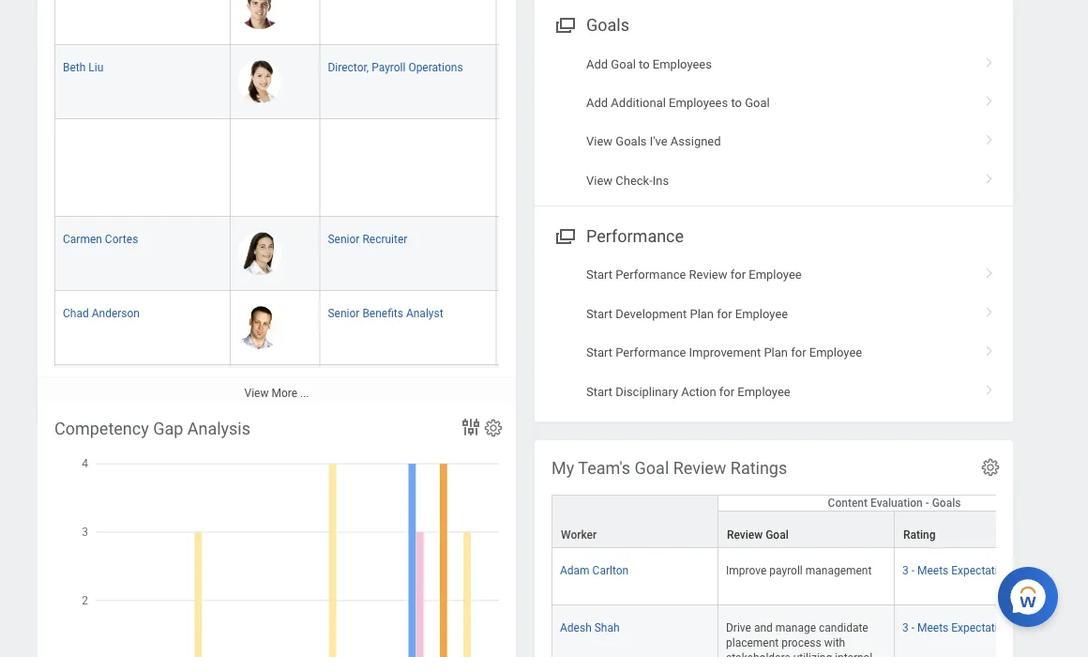 Task type: locate. For each thing, give the bounding box(es) containing it.
plan down start performance review for employee
[[690, 307, 714, 321]]

to up the additional
[[639, 57, 650, 71]]

0 vertical spatial 3 - meets expectations
[[903, 564, 1017, 577]]

adesh
[[560, 621, 592, 635]]

1 vertical spatial expectations
[[952, 621, 1017, 635]]

add for add additional employees to goal
[[587, 96, 608, 110]]

my team's performance element
[[38, 0, 1089, 440]]

add
[[587, 57, 608, 71], [587, 96, 608, 110]]

row
[[54, 0, 1089, 46], [54, 46, 1089, 120], [54, 120, 1089, 218], [54, 218, 1089, 292], [54, 292, 1089, 366], [54, 366, 1089, 440], [552, 495, 1072, 549], [552, 510, 1072, 565], [552, 548, 1072, 605], [552, 605, 1072, 657]]

goal
[[611, 57, 636, 71], [745, 96, 770, 110], [635, 459, 670, 479], [766, 528, 789, 541]]

4 start from the top
[[587, 385, 613, 399]]

1 start from the top
[[587, 268, 613, 282]]

chevron right image inside view goals i've assigned link
[[978, 128, 1002, 147]]

evaluation
[[871, 496, 923, 510]]

senior for senior benefits analyst
[[328, 308, 360, 321]]

configure my team's goal review ratings image
[[981, 458, 1002, 478]]

chevron right image for start performance review for employee
[[978, 261, 1002, 280]]

for down start development plan for employee link
[[792, 346, 807, 360]]

1 vertical spatial employees
[[669, 96, 729, 110]]

goal right team's
[[635, 459, 670, 479]]

row containing carmen cortes
[[54, 218, 1089, 292]]

senior left recruiter
[[328, 234, 360, 247]]

start performance improvement plan for employee link
[[535, 334, 1014, 372]]

senior benefits analyst
[[328, 308, 444, 321]]

2 add from the top
[[587, 96, 608, 110]]

2 meets from the top
[[918, 621, 949, 635]]

start for start development plan for employee
[[587, 307, 613, 321]]

2 senior from the top
[[328, 308, 360, 321]]

employees up add additional employees to goal
[[653, 57, 712, 71]]

review left ratings
[[674, 459, 727, 479]]

adesh shah link
[[560, 618, 620, 635]]

utilizing
[[794, 652, 833, 657]]

view for view goals i've assigned
[[587, 135, 613, 149]]

- right candidate
[[912, 621, 915, 635]]

3 down rating
[[903, 564, 909, 577]]

1 3 - meets expectations link from the top
[[903, 560, 1017, 577]]

0 horizontal spatial plan
[[690, 307, 714, 321]]

chevron right image inside start development plan for employee link
[[978, 300, 1002, 319]]

1 senior from the top
[[328, 234, 360, 247]]

to down add goal to employees 'link'
[[732, 96, 742, 110]]

check-
[[616, 174, 653, 188]]

start
[[587, 268, 613, 282], [587, 307, 613, 321], [587, 346, 613, 360], [587, 385, 613, 399]]

5 chevron right image from the top
[[978, 261, 1002, 280]]

2 chevron right image from the top
[[978, 89, 1002, 108]]

2 3 - meets expectations link from the top
[[903, 618, 1017, 635]]

3 - meets expectations
[[903, 564, 1017, 577], [903, 621, 1017, 635]]

plan down start development plan for employee link
[[764, 346, 788, 360]]

expectations
[[952, 564, 1017, 577], [952, 621, 1017, 635]]

2 3 - meets expectations from the top
[[903, 621, 1017, 635]]

3 right candidate
[[903, 621, 909, 635]]

1 add from the top
[[587, 57, 608, 71]]

add goal to employees link
[[535, 45, 1014, 84]]

1 vertical spatial performance
[[616, 268, 687, 282]]

senior recruiter
[[328, 234, 408, 247]]

review up start development plan for employee
[[690, 268, 728, 282]]

2 vertical spatial review
[[727, 528, 763, 541]]

and
[[755, 621, 773, 635]]

3 for shah
[[903, 621, 909, 635]]

employees
[[653, 57, 712, 71], [669, 96, 729, 110]]

to
[[639, 57, 650, 71], [732, 96, 742, 110]]

employees inside 'link'
[[653, 57, 712, 71]]

1 vertical spatial menu group image
[[552, 223, 577, 248]]

0 vertical spatial view
[[587, 135, 613, 149]]

menu group image for goals
[[552, 12, 577, 37]]

employees up assigned
[[669, 96, 729, 110]]

-
[[926, 496, 930, 510], [912, 564, 915, 577], [912, 621, 915, 635]]

goals inside popup button
[[933, 496, 962, 510]]

competency gap analysis
[[54, 420, 251, 439]]

3 chevron right image from the top
[[978, 128, 1002, 147]]

0 horizontal spatial to
[[639, 57, 650, 71]]

goals up rating
[[933, 496, 962, 510]]

meets
[[918, 564, 949, 577], [918, 621, 949, 635]]

7 chevron right image from the top
[[978, 339, 1002, 358]]

2 vertical spatial performance
[[616, 346, 687, 360]]

1 vertical spatial meets
[[918, 621, 949, 635]]

for up start development plan for employee link
[[731, 268, 746, 282]]

chevron right image for add goal to employees
[[978, 50, 1002, 69]]

goals left i've at the top right of the page
[[616, 135, 647, 149]]

for up start performance improvement plan for employee
[[717, 307, 733, 321]]

performance up development
[[616, 268, 687, 282]]

1 vertical spatial 3 - meets expectations link
[[903, 618, 1017, 635]]

more
[[272, 387, 298, 400]]

2 expectations from the top
[[952, 621, 1017, 635]]

1 list from the top
[[535, 45, 1014, 200]]

0 vertical spatial add
[[587, 57, 608, 71]]

chevron right image inside start performance review for employee link
[[978, 261, 1002, 280]]

start for start disciplinary action for employee
[[587, 385, 613, 399]]

1 3 from the top
[[903, 564, 909, 577]]

adesh shah
[[560, 621, 620, 635]]

0 vertical spatial performance
[[587, 227, 684, 247]]

1 meets from the top
[[918, 564, 949, 577]]

row containing adam carlton
[[552, 548, 1072, 605]]

view
[[587, 135, 613, 149], [587, 174, 613, 188], [245, 387, 269, 400]]

0 vertical spatial employees
[[653, 57, 712, 71]]

view left more
[[245, 387, 269, 400]]

view more ...
[[245, 387, 309, 400]]

chevron right image
[[978, 378, 1002, 397]]

1 vertical spatial to
[[732, 96, 742, 110]]

employee down the start performance improvement plan for employee link
[[738, 385, 791, 399]]

0 vertical spatial menu group image
[[552, 12, 577, 37]]

0 vertical spatial 3
[[903, 564, 909, 577]]

configure and view chart data image
[[460, 416, 482, 439]]

senior for senior recruiter
[[328, 234, 360, 247]]

1 chevron right image from the top
[[978, 50, 1002, 69]]

0 vertical spatial list
[[535, 45, 1014, 200]]

meets right candidate
[[918, 621, 949, 635]]

view left check-
[[587, 174, 613, 188]]

employee down start performance review for employee link
[[736, 307, 789, 321]]

- down rating
[[912, 564, 915, 577]]

2 3 from the top
[[903, 621, 909, 635]]

2 vertical spatial view
[[245, 387, 269, 400]]

start disciplinary action for employee
[[587, 385, 791, 399]]

1 vertical spatial list
[[535, 256, 1014, 411]]

1 expectations from the top
[[952, 564, 1017, 577]]

liu
[[89, 62, 104, 75]]

senior inside "link"
[[328, 308, 360, 321]]

- right evaluation
[[926, 496, 930, 510]]

review inside popup button
[[727, 528, 763, 541]]

2 list from the top
[[535, 256, 1014, 411]]

view inside my team's performance element
[[245, 387, 269, 400]]

3 - meets expectations link for shah
[[903, 618, 1017, 635]]

1 vertical spatial view
[[587, 174, 613, 188]]

performance for improvement
[[616, 346, 687, 360]]

senior
[[328, 234, 360, 247], [328, 308, 360, 321]]

- inside popup button
[[926, 496, 930, 510]]

chevron right image inside view check-ins link
[[978, 167, 1002, 186]]

ins
[[653, 174, 669, 188]]

goal down add goal to employees 'link'
[[745, 96, 770, 110]]

1 vertical spatial 3
[[903, 621, 909, 635]]

goal up the additional
[[611, 57, 636, 71]]

add left the additional
[[587, 96, 608, 110]]

view check-ins
[[587, 174, 669, 188]]

performance
[[587, 227, 684, 247], [616, 268, 687, 282], [616, 346, 687, 360]]

0 vertical spatial 3 - meets expectations link
[[903, 560, 1017, 577]]

list
[[535, 45, 1014, 200], [535, 256, 1014, 411]]

0 vertical spatial -
[[926, 496, 930, 510]]

performance down check-
[[587, 227, 684, 247]]

employee's photo (beth liu) image
[[238, 61, 282, 104]]

row containing review goal
[[552, 510, 1072, 565]]

beth
[[63, 62, 86, 75]]

chad anderson
[[63, 308, 140, 321]]

3 start from the top
[[587, 346, 613, 360]]

1 menu group image from the top
[[552, 12, 577, 37]]

0 vertical spatial review
[[690, 268, 728, 282]]

row containing adesh shah
[[552, 605, 1072, 657]]

goal inside review goal popup button
[[766, 528, 789, 541]]

meets for adesh shah
[[918, 621, 949, 635]]

development
[[616, 307, 687, 321]]

goal inside add goal to employees 'link'
[[611, 57, 636, 71]]

plan
[[690, 307, 714, 321], [764, 346, 788, 360]]

menu group image
[[552, 12, 577, 37], [552, 223, 577, 248]]

employee down start development plan for employee link
[[810, 346, 863, 360]]

view for view check-ins
[[587, 174, 613, 188]]

payroll
[[770, 564, 803, 577]]

performance down development
[[616, 346, 687, 360]]

additional
[[611, 96, 666, 110]]

3
[[903, 564, 909, 577], [903, 621, 909, 635]]

review
[[690, 268, 728, 282], [674, 459, 727, 479], [727, 528, 763, 541]]

2 vertical spatial goals
[[933, 496, 962, 510]]

add goal to employees
[[587, 57, 712, 71]]

0 vertical spatial to
[[639, 57, 650, 71]]

3 for carlton
[[903, 564, 909, 577]]

adam
[[560, 564, 590, 577]]

1 vertical spatial 3 - meets expectations
[[903, 621, 1017, 635]]

stakeholders
[[727, 652, 791, 657]]

add additional employees to goal
[[587, 96, 770, 110]]

list containing add goal to employees
[[535, 45, 1014, 200]]

director, payroll operations
[[328, 62, 463, 75]]

review inside list
[[690, 268, 728, 282]]

2 vertical spatial -
[[912, 621, 915, 635]]

to inside 'link'
[[639, 57, 650, 71]]

0 vertical spatial meets
[[918, 564, 949, 577]]

carmen cortes
[[63, 234, 138, 247]]

3 - meets expectations link
[[903, 560, 1017, 577], [903, 618, 1017, 635]]

view for view more ...
[[245, 387, 269, 400]]

chevron right image inside the start performance improvement plan for employee link
[[978, 339, 1002, 358]]

1 vertical spatial senior
[[328, 308, 360, 321]]

chevron right image
[[978, 50, 1002, 69], [978, 89, 1002, 108], [978, 128, 1002, 147], [978, 167, 1002, 186], [978, 261, 1002, 280], [978, 300, 1002, 319], [978, 339, 1002, 358]]

senior left benefits on the left
[[328, 308, 360, 321]]

goals up add goal to employees at the right of the page
[[587, 16, 630, 36]]

recruiter
[[363, 234, 408, 247]]

view up view check-ins
[[587, 135, 613, 149]]

4 chevron right image from the top
[[978, 167, 1002, 186]]

cell
[[54, 0, 231, 46], [321, 0, 497, 46], [497, 0, 575, 46], [497, 46, 575, 120], [54, 120, 231, 218], [231, 120, 321, 218], [321, 120, 497, 218], [497, 120, 575, 218], [497, 218, 575, 292], [497, 292, 575, 366], [54, 366, 231, 440], [231, 366, 321, 440], [321, 366, 497, 440], [497, 366, 575, 440]]

0 vertical spatial senior
[[328, 234, 360, 247]]

meets for adam carlton
[[918, 564, 949, 577]]

rating button
[[895, 511, 1071, 547]]

add inside 'link'
[[587, 57, 608, 71]]

employee up start development plan for employee link
[[749, 268, 802, 282]]

employee for start performance review for employee
[[749, 268, 802, 282]]

chevron right image inside add goal to employees 'link'
[[978, 50, 1002, 69]]

for
[[731, 268, 746, 282], [717, 307, 733, 321], [792, 346, 807, 360], [720, 385, 735, 399]]

6 chevron right image from the top
[[978, 300, 1002, 319]]

meets down rating
[[918, 564, 949, 577]]

0 vertical spatial expectations
[[952, 564, 1017, 577]]

1 vertical spatial -
[[912, 564, 915, 577]]

1 3 - meets expectations from the top
[[903, 564, 1017, 577]]

chevron right image inside add additional employees to goal link
[[978, 89, 1002, 108]]

employee
[[749, 268, 802, 282], [736, 307, 789, 321], [810, 346, 863, 360], [738, 385, 791, 399]]

chevron right image for view check-ins
[[978, 167, 1002, 186]]

goal up the payroll on the bottom of the page
[[766, 528, 789, 541]]

for for action
[[720, 385, 735, 399]]

carlton
[[593, 564, 629, 577]]

1 vertical spatial add
[[587, 96, 608, 110]]

1 vertical spatial review
[[674, 459, 727, 479]]

review up improve at bottom
[[727, 528, 763, 541]]

2 start from the top
[[587, 307, 613, 321]]

2 menu group image from the top
[[552, 223, 577, 248]]

expectations for adesh shah
[[952, 621, 1017, 635]]

carmen
[[63, 234, 102, 247]]

drive and manage candidate placement process with stakeholders utilizing internal tools element
[[727, 618, 873, 657]]

1 horizontal spatial plan
[[764, 346, 788, 360]]

list containing start performance review for employee
[[535, 256, 1014, 411]]

for right "action"
[[720, 385, 735, 399]]

chevron right image for view goals i've assigned
[[978, 128, 1002, 147]]

review goal
[[727, 528, 789, 541]]

- for shah
[[912, 621, 915, 635]]

my team's goal review ratings element
[[535, 441, 1072, 657]]

1 vertical spatial goals
[[616, 135, 647, 149]]

chevron right image for start development plan for employee
[[978, 300, 1002, 319]]

1 vertical spatial plan
[[764, 346, 788, 360]]

start performance improvement plan for employee
[[587, 346, 863, 360]]

add up add additional employees to goal
[[587, 57, 608, 71]]



Task type: describe. For each thing, give the bounding box(es) containing it.
start disciplinary action for employee link
[[535, 372, 1014, 411]]

competency
[[54, 420, 149, 439]]

adam carlton
[[560, 564, 629, 577]]

candidate
[[819, 621, 869, 635]]

view check-ins link
[[535, 161, 1014, 200]]

view goals i've assigned
[[587, 135, 721, 149]]

improve payroll management element
[[727, 560, 872, 577]]

review goal button
[[719, 511, 895, 547]]

content
[[828, 496, 868, 510]]

start development plan for employee link
[[535, 295, 1014, 334]]

process
[[782, 636, 822, 650]]

gap
[[153, 420, 183, 439]]

chad anderson link
[[63, 304, 140, 321]]

worker button
[[553, 495, 718, 547]]

start performance review for employee link
[[535, 256, 1014, 295]]

i've
[[650, 135, 668, 149]]

team's
[[579, 459, 631, 479]]

assigned
[[671, 135, 721, 149]]

director, payroll operations link
[[328, 58, 463, 75]]

3 - meets expectations for adesh shah
[[903, 621, 1017, 635]]

manage
[[776, 621, 817, 635]]

view goals i've assigned link
[[535, 123, 1014, 161]]

- for carlton
[[912, 564, 915, 577]]

placement
[[727, 636, 779, 650]]

configure competency gap analysis image
[[483, 418, 504, 439]]

list for performance
[[535, 256, 1014, 411]]

improve payroll management
[[727, 564, 872, 577]]

0 vertical spatial goals
[[587, 16, 630, 36]]

goals inside list
[[616, 135, 647, 149]]

start performance review for employee
[[587, 268, 802, 282]]

payroll
[[372, 62, 406, 75]]

employee for start disciplinary action for employee
[[738, 385, 791, 399]]

beth liu
[[63, 62, 104, 75]]

chad
[[63, 308, 89, 321]]

view more ... link
[[38, 377, 516, 408]]

expectations for adam carlton
[[952, 564, 1017, 577]]

disciplinary
[[616, 385, 679, 399]]

3 - meets expectations link for carlton
[[903, 560, 1017, 577]]

senior benefits analyst link
[[328, 304, 444, 321]]

worker
[[561, 528, 597, 541]]

ratings
[[731, 459, 788, 479]]

1 horizontal spatial to
[[732, 96, 742, 110]]

adam carlton link
[[560, 560, 629, 577]]

cortes
[[105, 234, 138, 247]]

my
[[552, 459, 575, 479]]

for for review
[[731, 268, 746, 282]]

employee for start development plan for employee
[[736, 307, 789, 321]]

analyst
[[406, 308, 444, 321]]

worker column header
[[552, 495, 719, 549]]

start development plan for employee
[[587, 307, 789, 321]]

goal inside add additional employees to goal link
[[745, 96, 770, 110]]

content evaluation - goals button
[[719, 495, 1071, 510]]

drive
[[727, 621, 752, 635]]

senior recruiter link
[[328, 230, 408, 247]]

0 vertical spatial plan
[[690, 307, 714, 321]]

employee's photo (adam carlton) image
[[238, 0, 282, 30]]

employee's photo (carmen cortes) image
[[238, 233, 282, 276]]

row containing content evaluation - goals
[[552, 495, 1072, 549]]

with
[[825, 636, 846, 650]]

my team's goal review ratings
[[552, 459, 788, 479]]

drive and manage candidate placement process with stakeholders utilizing intern
[[727, 621, 873, 657]]

rating
[[904, 528, 936, 541]]

carmen cortes link
[[63, 230, 138, 247]]

list for goals
[[535, 45, 1014, 200]]

shah
[[595, 621, 620, 635]]

director,
[[328, 62, 369, 75]]

for for plan
[[717, 307, 733, 321]]

management
[[806, 564, 872, 577]]

chevron right image for add additional employees to goal
[[978, 89, 1002, 108]]

...
[[300, 387, 309, 400]]

operations
[[409, 62, 463, 75]]

menu group image for performance
[[552, 223, 577, 248]]

start for start performance improvement plan for employee
[[587, 346, 613, 360]]

beth liu link
[[63, 58, 104, 75]]

3 - meets expectations for adam carlton
[[903, 564, 1017, 577]]

employee's photo (chad anderson) image
[[238, 307, 282, 350]]

analysis
[[187, 420, 251, 439]]

start for start performance review for employee
[[587, 268, 613, 282]]

add additional employees to goal link
[[535, 84, 1014, 123]]

anderson
[[92, 308, 140, 321]]

content evaluation - goals
[[828, 496, 962, 510]]

benefits
[[363, 308, 404, 321]]

improve
[[727, 564, 767, 577]]

performance for review
[[616, 268, 687, 282]]

action
[[682, 385, 717, 399]]

row containing beth liu
[[54, 46, 1089, 120]]

add for add goal to employees
[[587, 57, 608, 71]]

improvement
[[690, 346, 761, 360]]

competency gap analysis element
[[38, 401, 516, 657]]

row containing chad anderson
[[54, 292, 1089, 366]]

chevron right image for start performance improvement plan for employee
[[978, 339, 1002, 358]]



Task type: vqa. For each thing, say whether or not it's contained in the screenshot.
"with"
yes



